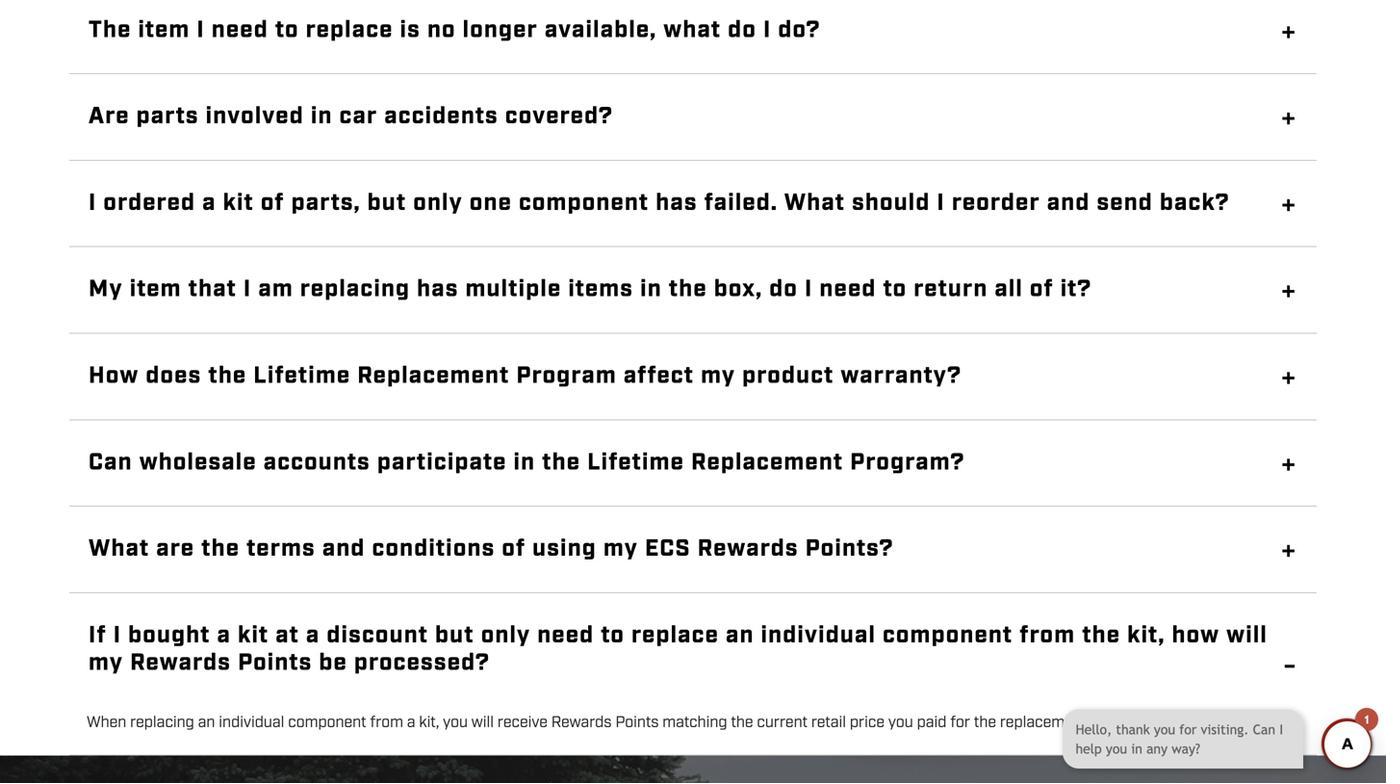 Task type: locate. For each thing, give the bounding box(es) containing it.
1 vertical spatial to
[[884, 274, 908, 305]]

the
[[89, 15, 131, 46]]

0 vertical spatial of
[[261, 188, 285, 219]]

individual up retail
[[761, 620, 876, 651]]

my
[[701, 361, 736, 391], [604, 534, 639, 564], [89, 648, 123, 679]]

0 vertical spatial rewards
[[698, 534, 799, 564]]

component down the be
[[288, 713, 367, 733]]

will
[[1227, 620, 1268, 651], [472, 713, 494, 733]]

points
[[238, 648, 312, 679], [616, 713, 659, 733]]

affect
[[624, 361, 695, 391]]

1 horizontal spatial what
[[785, 188, 846, 219]]

from
[[1020, 620, 1076, 651], [370, 713, 404, 733]]

my left the ecs
[[604, 534, 639, 564]]

1 vertical spatial in
[[641, 274, 662, 305]]

do right the 'box,' in the right of the page
[[770, 274, 799, 305]]

am
[[258, 274, 294, 305]]

2 vertical spatial need
[[538, 620, 595, 651]]

of left using
[[502, 534, 526, 564]]

replace
[[306, 15, 394, 46], [632, 620, 719, 651]]

individual
[[761, 620, 876, 651], [219, 713, 285, 733]]

item
[[138, 15, 190, 46], [130, 274, 182, 305]]

has left the multiple
[[417, 274, 459, 305]]

kit inside if i bought a kit at a discount but only need to replace an individual component from the kit, how will my rewards points be processed?
[[238, 620, 269, 651]]

available,
[[545, 15, 657, 46]]

has left failed.
[[656, 188, 698, 219]]

0 horizontal spatial lifetime
[[254, 361, 351, 391]]

0 vertical spatial only
[[413, 188, 463, 219]]

parts
[[136, 101, 199, 132]]

rewards right the ecs
[[698, 534, 799, 564]]

a
[[202, 188, 216, 219], [217, 620, 231, 651], [306, 620, 320, 651], [407, 713, 416, 733]]

1 horizontal spatial replace
[[632, 620, 719, 651]]

0 vertical spatial will
[[1227, 620, 1268, 651]]

of right all
[[1030, 274, 1054, 305]]

only inside if i bought a kit at a discount but only need to replace an individual component from the kit, how will my rewards points be processed?
[[481, 620, 531, 651]]

need
[[212, 15, 269, 46], [820, 274, 877, 305], [538, 620, 595, 651]]

replacing right am
[[300, 274, 410, 305]]

0 horizontal spatial my
[[89, 648, 123, 679]]

what right failed.
[[785, 188, 846, 219]]

2 vertical spatial of
[[502, 534, 526, 564]]

will right how
[[1227, 620, 1268, 651]]

1 vertical spatial do
[[770, 274, 799, 305]]

to up involved
[[275, 15, 299, 46]]

what
[[785, 188, 846, 219], [89, 534, 150, 564]]

0 horizontal spatial and
[[322, 534, 366, 564]]

price
[[850, 713, 885, 733]]

1 vertical spatial points
[[616, 713, 659, 733]]

rewards inside if i bought a kit at a discount but only need to replace an individual component from the kit, how will my rewards points be processed?
[[130, 648, 231, 679]]

program
[[517, 361, 617, 391]]

1 vertical spatial but
[[435, 620, 475, 651]]

one
[[470, 188, 512, 219]]

the right are
[[201, 534, 240, 564]]

1 horizontal spatial rewards
[[552, 713, 612, 733]]

kit
[[223, 188, 254, 219], [238, 620, 269, 651]]

involved
[[206, 101, 304, 132]]

what
[[664, 15, 722, 46]]

1 horizontal spatial from
[[1020, 620, 1076, 651]]

1 horizontal spatial in
[[514, 447, 536, 478]]

will left receive
[[472, 713, 494, 733]]

in right items
[[641, 274, 662, 305]]

rewards right if
[[130, 648, 231, 679]]

1 vertical spatial replace
[[632, 620, 719, 651]]

it?
[[1061, 274, 1092, 305]]

0 horizontal spatial component
[[288, 713, 367, 733]]

0 horizontal spatial rewards
[[130, 648, 231, 679]]

1 vertical spatial what
[[89, 534, 150, 564]]

you left the paid
[[889, 713, 914, 733]]

i right the
[[197, 15, 205, 46]]

replacement up participate
[[358, 361, 510, 391]]

lifetime up accounts
[[254, 361, 351, 391]]

2 vertical spatial my
[[89, 648, 123, 679]]

0 vertical spatial but
[[368, 188, 407, 219]]

box,
[[714, 274, 763, 305]]

the inside if i bought a kit at a discount but only need to replace an individual component from the kit, how will my rewards points be processed?
[[1083, 620, 1121, 651]]

replacement
[[358, 361, 510, 391], [692, 447, 844, 478]]

1 vertical spatial item
[[130, 274, 182, 305]]

i right if
[[113, 620, 122, 651]]

my right affect
[[701, 361, 736, 391]]

points left matching
[[616, 713, 659, 733]]

only down what are the terms and conditions of using my ecs rewards points?
[[481, 620, 531, 651]]

1 vertical spatial replacement
[[692, 447, 844, 478]]

a right ordered
[[202, 188, 216, 219]]

are
[[89, 101, 130, 132]]

i ordered a kit of parts, but only one component has failed.  what should i reorder and send back?
[[89, 188, 1231, 219]]

i
[[197, 15, 205, 46], [764, 15, 772, 46], [89, 188, 97, 219], [938, 188, 946, 219], [244, 274, 252, 305], [805, 274, 813, 305], [113, 620, 122, 651]]

no
[[428, 15, 456, 46]]

covered?
[[505, 101, 613, 132]]

0 horizontal spatial to
[[275, 15, 299, 46]]

individual inside if i bought a kit at a discount but only need to replace an individual component from the kit, how will my rewards points be processed?
[[761, 620, 876, 651]]

component up for
[[883, 620, 1013, 651]]

but right 'discount'
[[435, 620, 475, 651]]

replacement down product
[[692, 447, 844, 478]]

0 vertical spatial replacement
[[358, 361, 510, 391]]

0 horizontal spatial only
[[413, 188, 463, 219]]

failed.
[[705, 188, 778, 219]]

to
[[275, 15, 299, 46], [884, 274, 908, 305], [601, 620, 625, 651]]

product
[[743, 361, 834, 391]]

to left return on the right top of the page
[[884, 274, 908, 305]]

if
[[89, 620, 107, 651]]

what left are
[[89, 534, 150, 564]]

0 horizontal spatial what
[[89, 534, 150, 564]]

only left 'one'
[[413, 188, 463, 219]]

1 vertical spatial individual
[[219, 713, 285, 733]]

in left the car
[[311, 101, 333, 132]]

of
[[261, 188, 285, 219], [1030, 274, 1054, 305], [502, 534, 526, 564]]

the left the 'box,' in the right of the page
[[669, 274, 708, 305]]

0 vertical spatial points
[[238, 648, 312, 679]]

processed?
[[354, 648, 490, 679]]

has
[[656, 188, 698, 219], [417, 274, 459, 305]]

0 vertical spatial from
[[1020, 620, 1076, 651]]

0 vertical spatial component
[[519, 188, 649, 219]]

lifetime
[[254, 361, 351, 391], [588, 447, 685, 478]]

item right my
[[130, 274, 182, 305]]

for
[[951, 713, 971, 733]]

0 vertical spatial an
[[726, 620, 755, 651]]

and right terms
[[322, 534, 366, 564]]

kit, down processed?
[[419, 713, 439, 733]]

0 horizontal spatial replacing
[[130, 713, 194, 733]]

1 horizontal spatial replacement
[[692, 447, 844, 478]]

the up order.
[[1083, 620, 1121, 651]]

1 horizontal spatial to
[[601, 620, 625, 651]]

2 horizontal spatial component
[[883, 620, 1013, 651]]

1 you from the left
[[443, 713, 468, 733]]

replace left is
[[306, 15, 394, 46]]

0 vertical spatial to
[[275, 15, 299, 46]]

0 vertical spatial kit,
[[1128, 620, 1166, 651]]

the item i need to replace is no longer available, what do i do?
[[89, 15, 821, 46]]

0 vertical spatial need
[[212, 15, 269, 46]]

individual down at on the left of page
[[219, 713, 285, 733]]

and
[[1048, 188, 1091, 219], [322, 534, 366, 564]]

0 horizontal spatial has
[[417, 274, 459, 305]]

2 horizontal spatial my
[[701, 361, 736, 391]]

0 vertical spatial replace
[[306, 15, 394, 46]]

from inside if i bought a kit at a discount but only need to replace an individual component from the kit, how will my rewards points be processed?
[[1020, 620, 1076, 651]]

terms
[[247, 534, 316, 564]]

1 horizontal spatial replacing
[[300, 274, 410, 305]]

2 horizontal spatial need
[[820, 274, 877, 305]]

1 vertical spatial an
[[198, 713, 215, 733]]

an
[[726, 620, 755, 651], [198, 713, 215, 733]]

0 horizontal spatial in
[[311, 101, 333, 132]]

from down processed?
[[370, 713, 404, 733]]

a right at on the left of page
[[306, 620, 320, 651]]

1 horizontal spatial but
[[435, 620, 475, 651]]

kit,
[[1128, 620, 1166, 651], [419, 713, 439, 733]]

to inside if i bought a kit at a discount but only need to replace an individual component from the kit, how will my rewards points be processed?
[[601, 620, 625, 651]]

component
[[519, 188, 649, 219], [883, 620, 1013, 651], [288, 713, 367, 733]]

at
[[276, 620, 300, 651]]

replacing right when
[[130, 713, 194, 733]]

0 horizontal spatial replace
[[306, 15, 394, 46]]

0 horizontal spatial of
[[261, 188, 285, 219]]

items
[[569, 274, 634, 305]]

0 vertical spatial my
[[701, 361, 736, 391]]

rewards
[[698, 534, 799, 564], [130, 648, 231, 679], [552, 713, 612, 733]]

but
[[368, 188, 407, 219], [435, 620, 475, 651]]

my up when
[[89, 648, 123, 679]]

parts,
[[291, 188, 361, 219]]

2 vertical spatial component
[[288, 713, 367, 733]]

1 vertical spatial and
[[322, 534, 366, 564]]

accounts
[[264, 447, 371, 478]]

1 vertical spatial lifetime
[[588, 447, 685, 478]]

how
[[1173, 620, 1220, 651]]

2 horizontal spatial of
[[1030, 274, 1054, 305]]

component up my item that i am replacing has multiple items in the box, do i need to return all of it?
[[519, 188, 649, 219]]

1 horizontal spatial and
[[1048, 188, 1091, 219]]

1 vertical spatial kit
[[238, 620, 269, 651]]

2 horizontal spatial in
[[641, 274, 662, 305]]

do right what
[[728, 15, 757, 46]]

1 horizontal spatial individual
[[761, 620, 876, 651]]

0 vertical spatial individual
[[761, 620, 876, 651]]

kit left at on the left of page
[[238, 620, 269, 651]]

you
[[443, 713, 468, 733], [889, 713, 914, 733]]

you left receive
[[443, 713, 468, 733]]

using
[[533, 534, 597, 564]]

0 vertical spatial replacing
[[300, 274, 410, 305]]

1 vertical spatial replacing
[[130, 713, 194, 733]]

replace down the ecs
[[632, 620, 719, 651]]

component inside if i bought a kit at a discount but only need to replace an individual component from the kit, how will my rewards points be processed?
[[883, 620, 1013, 651]]

is
[[400, 15, 421, 46]]

i right should
[[938, 188, 946, 219]]

0 vertical spatial has
[[656, 188, 698, 219]]

1 horizontal spatial my
[[604, 534, 639, 564]]

the
[[669, 274, 708, 305], [208, 361, 247, 391], [542, 447, 581, 478], [201, 534, 240, 564], [1083, 620, 1121, 651], [731, 713, 754, 733], [975, 713, 997, 733]]

from up the replacement
[[1020, 620, 1076, 651]]

0 horizontal spatial points
[[238, 648, 312, 679]]

1 horizontal spatial points
[[616, 713, 659, 733]]

do
[[728, 15, 757, 46], [770, 274, 799, 305]]

1 horizontal spatial component
[[519, 188, 649, 219]]

kit left parts,
[[223, 188, 254, 219]]

but right parts,
[[368, 188, 407, 219]]

0 horizontal spatial you
[[443, 713, 468, 733]]

1 vertical spatial component
[[883, 620, 1013, 651]]

1 horizontal spatial you
[[889, 713, 914, 733]]

1 horizontal spatial only
[[481, 620, 531, 651]]

2 vertical spatial to
[[601, 620, 625, 651]]

0 horizontal spatial do
[[728, 15, 757, 46]]

rewards right receive
[[552, 713, 612, 733]]

1 horizontal spatial need
[[538, 620, 595, 651]]

1 vertical spatial will
[[472, 713, 494, 733]]

i left am
[[244, 274, 252, 305]]

i left do?
[[764, 15, 772, 46]]

kit, left how
[[1128, 620, 1166, 651]]

replacing
[[300, 274, 410, 305], [130, 713, 194, 733]]

how does the lifetime replacement program affect my product warranty?
[[89, 361, 962, 391]]

2 horizontal spatial rewards
[[698, 534, 799, 564]]

item right the
[[138, 15, 190, 46]]

be
[[319, 648, 348, 679]]

of left parts,
[[261, 188, 285, 219]]

points left the be
[[238, 648, 312, 679]]

and left send
[[1048, 188, 1091, 219]]

do?
[[779, 15, 821, 46]]

need inside if i bought a kit at a discount but only need to replace an individual component from the kit, how will my rewards points be processed?
[[538, 620, 595, 651]]

to up when replacing an individual component from a kit, you will receive rewards points matching the current retail price you paid for the replacement order.
[[601, 620, 625, 651]]

1 horizontal spatial will
[[1227, 620, 1268, 651]]

can wholesale accounts participate in the lifetime replacement program?
[[89, 447, 965, 478]]

0 horizontal spatial from
[[370, 713, 404, 733]]

but inside if i bought a kit at a discount but only need to replace an individual component from the kit, how will my rewards points be processed?
[[435, 620, 475, 651]]

0 horizontal spatial but
[[368, 188, 407, 219]]

in right participate
[[514, 447, 536, 478]]

1 horizontal spatial an
[[726, 620, 755, 651]]

i left ordered
[[89, 188, 97, 219]]

lifetime down affect
[[588, 447, 685, 478]]

in
[[311, 101, 333, 132], [641, 274, 662, 305], [514, 447, 536, 478]]

when replacing an individual component from a kit, you will receive rewards points matching the current retail price you paid for the replacement order.
[[87, 713, 1131, 733]]

claim image
[[0, 756, 1387, 783]]

1 horizontal spatial kit,
[[1128, 620, 1166, 651]]



Task type: vqa. For each thing, say whether or not it's contained in the screenshot.
the rightmost you
yes



Task type: describe. For each thing, give the bounding box(es) containing it.
0 horizontal spatial replacement
[[358, 361, 510, 391]]

does
[[146, 361, 202, 391]]

ordered
[[103, 188, 196, 219]]

discount
[[327, 620, 429, 651]]

2 you from the left
[[889, 713, 914, 733]]

wholesale
[[139, 447, 257, 478]]

send
[[1097, 188, 1154, 219]]

accidents
[[385, 101, 499, 132]]

back?
[[1160, 188, 1231, 219]]

0 horizontal spatial an
[[198, 713, 215, 733]]

points inside if i bought a kit at a discount but only need to replace an individual component from the kit, how will my rewards points be processed?
[[238, 648, 312, 679]]

0 vertical spatial what
[[785, 188, 846, 219]]

how
[[89, 361, 139, 391]]

the up using
[[542, 447, 581, 478]]

current
[[757, 713, 808, 733]]

participate
[[377, 447, 507, 478]]

item for i
[[138, 15, 190, 46]]

when
[[87, 713, 126, 733]]

1 horizontal spatial has
[[656, 188, 698, 219]]

a down processed?
[[407, 713, 416, 733]]

2 horizontal spatial to
[[884, 274, 908, 305]]

are
[[156, 534, 195, 564]]

my item that i am replacing has multiple items in the box, do i need to return all of it?
[[89, 274, 1092, 305]]

points?
[[806, 534, 894, 564]]

will inside if i bought a kit at a discount but only need to replace an individual component from the kit, how will my rewards points be processed?
[[1227, 620, 1268, 651]]

warranty?
[[841, 361, 962, 391]]

1 vertical spatial need
[[820, 274, 877, 305]]

2 vertical spatial in
[[514, 447, 536, 478]]

if i bought a kit at a discount but only need to replace an individual component from the kit, how will my rewards points be processed?
[[89, 620, 1268, 679]]

should
[[852, 188, 931, 219]]

receive
[[498, 713, 548, 733]]

0 horizontal spatial individual
[[219, 713, 285, 733]]

an inside if i bought a kit at a discount but only need to replace an individual component from the kit, how will my rewards points be processed?
[[726, 620, 755, 651]]

0 vertical spatial kit
[[223, 188, 254, 219]]

multiple
[[466, 274, 562, 305]]

1 vertical spatial from
[[370, 713, 404, 733]]

1 horizontal spatial lifetime
[[588, 447, 685, 478]]

car
[[340, 101, 378, 132]]

0 horizontal spatial need
[[212, 15, 269, 46]]

program?
[[851, 447, 965, 478]]

can
[[89, 447, 133, 478]]

ecs
[[645, 534, 691, 564]]

0 vertical spatial lifetime
[[254, 361, 351, 391]]

longer
[[463, 15, 538, 46]]

kit, inside if i bought a kit at a discount but only need to replace an individual component from the kit, how will my rewards points be processed?
[[1128, 620, 1166, 651]]

replacement
[[1001, 713, 1088, 733]]

retail
[[812, 713, 847, 733]]

my
[[89, 274, 123, 305]]

all
[[995, 274, 1024, 305]]

bought
[[128, 620, 211, 651]]

return
[[914, 274, 989, 305]]

what are the terms and conditions of using my ecs rewards points?
[[89, 534, 894, 564]]

0 horizontal spatial will
[[472, 713, 494, 733]]

replace inside if i bought a kit at a discount but only need to replace an individual component from the kit, how will my rewards points be processed?
[[632, 620, 719, 651]]

0 vertical spatial and
[[1048, 188, 1091, 219]]

1 vertical spatial has
[[417, 274, 459, 305]]

the right "does" on the left top of the page
[[208, 361, 247, 391]]

0 vertical spatial do
[[728, 15, 757, 46]]

conditions
[[372, 534, 495, 564]]

1 vertical spatial of
[[1030, 274, 1054, 305]]

1 vertical spatial my
[[604, 534, 639, 564]]

are parts involved in car accidents covered?
[[89, 101, 613, 132]]

the left "current"
[[731, 713, 754, 733]]

reorder
[[952, 188, 1041, 219]]

a right bought
[[217, 620, 231, 651]]

the right for
[[975, 713, 997, 733]]

0 horizontal spatial kit,
[[419, 713, 439, 733]]

1 horizontal spatial of
[[502, 534, 526, 564]]

order.
[[1091, 713, 1131, 733]]

0 vertical spatial in
[[311, 101, 333, 132]]

that
[[188, 274, 237, 305]]

i inside if i bought a kit at a discount but only need to replace an individual component from the kit, how will my rewards points be processed?
[[113, 620, 122, 651]]

paid
[[917, 713, 947, 733]]

item for that
[[130, 274, 182, 305]]

i right the 'box,' in the right of the page
[[805, 274, 813, 305]]

matching
[[663, 713, 728, 733]]

my inside if i bought a kit at a discount but only need to replace an individual component from the kit, how will my rewards points be processed?
[[89, 648, 123, 679]]



